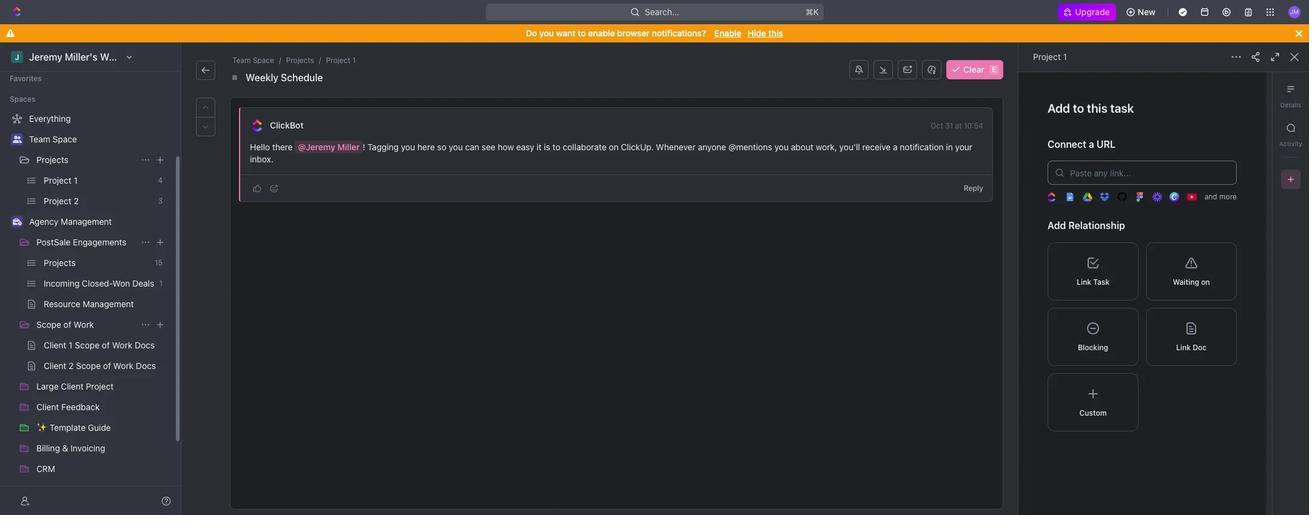 Task type: vqa. For each thing, say whether or not it's contained in the screenshot.
Miller's
yes



Task type: describe. For each thing, give the bounding box(es) containing it.
management for agency management
[[61, 217, 112, 227]]

to inside the task sidebar content section
[[1073, 101, 1084, 115]]

✨ template guide
[[36, 423, 111, 433]]

billing
[[36, 443, 60, 454]]

deals
[[132, 278, 154, 289]]

billing & invoicing
[[36, 443, 105, 454]]

invoicing
[[70, 443, 105, 454]]

2 for project
[[74, 196, 79, 206]]

blocking button
[[1048, 308, 1139, 366]]

favorites button
[[5, 72, 47, 86]]

search...
[[645, 7, 679, 17]]

client right small
[[60, 485, 83, 495]]

postsale engagements
[[36, 237, 126, 247]]

3
[[158, 197, 163, 206]]

scope for 2
[[76, 361, 101, 371]]

everything
[[29, 113, 71, 124]]

&
[[62, 443, 68, 454]]

4
[[158, 176, 163, 185]]

to inside ! tagging you here so you can see how easy it is to collaborate on clickup. whenever anyone @mentions you about work, you'll receive a notification in your inbox.
[[553, 142, 560, 152]]

projects up schedule
[[286, 56, 314, 65]]

clickbot button
[[269, 120, 304, 131]]

0 horizontal spatial team space link
[[29, 130, 167, 149]]

incoming closed-won deals 1
[[44, 278, 163, 289]]

small client projects link
[[36, 480, 167, 500]]

task sidebar navigation tab list
[[1278, 79, 1304, 189]]

work for 2
[[113, 361, 134, 371]]

clickbot
[[270, 120, 304, 130]]

there
[[272, 142, 293, 152]]

waiting
[[1173, 278, 1199, 287]]

here
[[417, 142, 435, 152]]

do
[[526, 28, 537, 38]]

31
[[945, 121, 953, 130]]

0 vertical spatial projects link
[[284, 55, 317, 67]]

team for team space / projects / project 1
[[232, 56, 251, 65]]

work for 1
[[112, 340, 132, 351]]

engagements
[[73, 237, 126, 247]]

projects down team space
[[36, 155, 68, 165]]

business time image
[[12, 218, 22, 226]]

resource
[[44, 299, 80, 309]]

project 1 inside sidebar navigation
[[44, 175, 78, 186]]

and
[[1205, 193, 1217, 202]]

✨ template guide link
[[36, 419, 167, 438]]

resource management link
[[44, 295, 167, 314]]

doc
[[1193, 343, 1207, 352]]

client 1 scope of work docs
[[44, 340, 155, 351]]

your
[[955, 142, 972, 152]]

weekly schedule link
[[243, 70, 325, 85]]

large client project link
[[36, 377, 167, 397]]

add to this task
[[1048, 101, 1134, 115]]

10:54
[[964, 121, 983, 130]]

you left about
[[774, 142, 789, 152]]

you right do
[[539, 28, 554, 38]]

in
[[946, 142, 953, 152]]

url
[[1097, 139, 1116, 150]]

notifications?
[[652, 28, 706, 38]]

postsale engagements link
[[36, 233, 136, 252]]

j
[[15, 52, 19, 62]]

about
[[791, 142, 813, 152]]

connect
[[1048, 139, 1086, 150]]

miller's
[[65, 52, 98, 62]]

client for feedback
[[36, 402, 59, 412]]

how
[[498, 142, 514, 152]]

client 1 scope of work docs link
[[44, 336, 167, 355]]

inbox.
[[250, 154, 273, 164]]

0 horizontal spatial this
[[768, 28, 783, 38]]

user group image
[[12, 136, 22, 143]]

on inside dropdown button
[[1201, 278, 1210, 287]]

large client project
[[36, 382, 114, 392]]

hello
[[250, 142, 270, 152]]

add for add relationship
[[1048, 220, 1066, 231]]

agency management link
[[29, 212, 167, 232]]

jeremy miller's workspace, , element
[[11, 51, 23, 63]]

docs for client 1 scope of work docs
[[135, 340, 155, 351]]

collaborate
[[563, 142, 607, 152]]

favorites
[[10, 74, 42, 83]]

enable
[[714, 28, 741, 38]]

0 vertical spatial to
[[578, 28, 586, 38]]

template
[[50, 423, 86, 433]]

small
[[36, 485, 58, 495]]

connect a url
[[1048, 139, 1116, 150]]

team space / projects / project 1
[[232, 56, 356, 65]]

notification
[[900, 142, 944, 152]]

✨
[[36, 423, 47, 433]]

project 2
[[44, 196, 79, 206]]

client for 1
[[44, 340, 66, 351]]

details
[[1280, 101, 1301, 109]]

won
[[113, 278, 130, 289]]

task sidebar content section
[[1019, 72, 1272, 516]]

15
[[155, 258, 163, 268]]

client feedback link
[[36, 398, 167, 417]]

tree inside sidebar navigation
[[5, 109, 170, 516]]

miller
[[338, 142, 360, 152]]

link for link doc
[[1176, 343, 1191, 352]]

feedback
[[61, 402, 100, 412]]

custom button
[[1048, 374, 1139, 432]]

whenever
[[656, 142, 696, 152]]

schedule
[[281, 72, 323, 83]]

projects up incoming
[[44, 258, 76, 268]]

browser
[[617, 28, 650, 38]]

client feedback
[[36, 402, 100, 412]]

0 vertical spatial of
[[63, 320, 71, 330]]

link doc button
[[1146, 308, 1237, 366]]

scope of work link
[[36, 315, 136, 335]]

management for resource management
[[83, 299, 134, 309]]

a inside ! tagging you here so you can see how easy it is to collaborate on clickup. whenever anyone @mentions you about work, you'll receive a notification in your inbox.
[[893, 142, 898, 152]]

of for 1
[[102, 340, 110, 351]]



Task type: locate. For each thing, give the bounding box(es) containing it.
0 horizontal spatial link
[[1077, 278, 1091, 287]]

0 horizontal spatial project 1
[[44, 175, 78, 186]]

1 horizontal spatial a
[[1089, 139, 1094, 150]]

client down large
[[36, 402, 59, 412]]

1 vertical spatial link
[[1176, 343, 1191, 352]]

Paste any link... text field
[[1048, 161, 1237, 185]]

e
[[992, 65, 996, 74]]

1 horizontal spatial /
[[319, 56, 321, 65]]

team right user group image
[[29, 134, 50, 144]]

crm link
[[36, 460, 167, 479]]

can
[[465, 142, 479, 152]]

1 horizontal spatial to
[[578, 28, 586, 38]]

0 vertical spatial this
[[768, 28, 783, 38]]

to right is
[[553, 142, 560, 152]]

add for add to this task
[[1048, 101, 1070, 115]]

projects link down team space
[[36, 150, 136, 170]]

1 add from the top
[[1048, 101, 1070, 115]]

0 horizontal spatial project 1 link
[[44, 171, 153, 190]]

you right so
[[449, 142, 463, 152]]

1 vertical spatial management
[[83, 299, 134, 309]]

link left doc
[[1176, 343, 1191, 352]]

1 horizontal spatial team
[[232, 56, 251, 65]]

waiting on button
[[1146, 243, 1237, 301]]

0 horizontal spatial space
[[53, 134, 77, 144]]

1 horizontal spatial link
[[1176, 343, 1191, 352]]

link for link task
[[1077, 278, 1091, 287]]

project 1 link down upgrade 'link'
[[1033, 52, 1067, 62]]

1 horizontal spatial project 1 link
[[324, 55, 358, 67]]

team space link
[[230, 55, 277, 67], [29, 130, 167, 149]]

clickup.
[[621, 142, 654, 152]]

upgrade link
[[1058, 4, 1116, 21]]

projects link up schedule
[[284, 55, 317, 67]]

weekly
[[246, 72, 278, 83]]

of up the client 2 scope of work docs link
[[102, 340, 110, 351]]

space
[[253, 56, 274, 65], [53, 134, 77, 144]]

2 add from the top
[[1048, 220, 1066, 231]]

team inside sidebar navigation
[[29, 134, 50, 144]]

projects link
[[284, 55, 317, 67], [36, 150, 136, 170], [44, 254, 150, 273]]

client up large
[[44, 361, 66, 371]]

a
[[1089, 139, 1094, 150], [893, 142, 898, 152]]

custom
[[1080, 409, 1107, 418]]

1 vertical spatial projects link
[[36, 150, 136, 170]]

docs
[[135, 340, 155, 351], [136, 361, 156, 371]]

project 1 link up weekly schedule link
[[324, 55, 358, 67]]

2 vertical spatial work
[[113, 361, 134, 371]]

team space link up weekly
[[230, 55, 277, 67]]

2 vertical spatial of
[[103, 361, 111, 371]]

this
[[768, 28, 783, 38], [1087, 101, 1107, 115]]

so
[[437, 142, 446, 152]]

postsale
[[36, 237, 71, 247]]

project 1 link
[[1033, 52, 1067, 62], [324, 55, 358, 67], [44, 171, 153, 190]]

space up weekly
[[253, 56, 274, 65]]

management up "postsale engagements" link
[[61, 217, 112, 227]]

1 vertical spatial team space link
[[29, 130, 167, 149]]

hide
[[748, 28, 766, 38]]

of down resource
[[63, 320, 71, 330]]

guide
[[88, 423, 111, 433]]

space for team space / projects / project 1
[[253, 56, 274, 65]]

sidebar navigation
[[0, 42, 184, 516]]

client down scope of work
[[44, 340, 66, 351]]

everything link
[[5, 109, 167, 129]]

0 vertical spatial scope
[[36, 320, 61, 330]]

want
[[556, 28, 576, 38]]

tree containing everything
[[5, 109, 170, 516]]

1 vertical spatial project 1
[[44, 175, 78, 186]]

project 2 link
[[44, 192, 153, 211]]

you
[[539, 28, 554, 38], [401, 142, 415, 152], [449, 142, 463, 152], [774, 142, 789, 152]]

space inside sidebar navigation
[[53, 134, 77, 144]]

0 vertical spatial add
[[1048, 101, 1070, 115]]

1 vertical spatial 2
[[69, 361, 74, 371]]

reply
[[964, 184, 983, 193]]

2 / from the left
[[319, 56, 321, 65]]

2 horizontal spatial project 1 link
[[1033, 52, 1067, 62]]

1 vertical spatial on
[[1201, 278, 1210, 287]]

0 vertical spatial project 1
[[1033, 52, 1067, 62]]

0 vertical spatial link
[[1077, 278, 1091, 287]]

2 up large client project
[[69, 361, 74, 371]]

1 vertical spatial add
[[1048, 220, 1066, 231]]

1 inside incoming closed-won deals 1
[[159, 279, 163, 288]]

billing & invoicing link
[[36, 439, 167, 459]]

0 vertical spatial team space link
[[230, 55, 277, 67]]

2 vertical spatial scope
[[76, 361, 101, 371]]

and more
[[1205, 193, 1237, 202]]

large
[[36, 382, 59, 392]]

management down incoming closed-won deals 1 on the bottom of page
[[83, 299, 134, 309]]

scope for 1
[[75, 340, 100, 351]]

0 vertical spatial on
[[609, 142, 619, 152]]

1 vertical spatial of
[[102, 340, 110, 351]]

scope
[[36, 320, 61, 330], [75, 340, 100, 351], [76, 361, 101, 371]]

0 vertical spatial 2
[[74, 196, 79, 206]]

more
[[1219, 193, 1237, 202]]

client for 2
[[44, 361, 66, 371]]

1 horizontal spatial space
[[253, 56, 274, 65]]

team space link down everything link at the top left
[[29, 130, 167, 149]]

0 horizontal spatial on
[[609, 142, 619, 152]]

1 horizontal spatial on
[[1201, 278, 1210, 287]]

team space
[[29, 134, 77, 144]]

0 vertical spatial management
[[61, 217, 112, 227]]

0 horizontal spatial /
[[279, 56, 281, 65]]

jeremy
[[29, 52, 62, 62]]

client 2 scope of work docs
[[44, 361, 156, 371]]

project 1 link up project 2 "link" at left
[[44, 171, 153, 190]]

anyone
[[698, 142, 726, 152]]

this right hide
[[768, 28, 783, 38]]

space down everything
[[53, 134, 77, 144]]

you left here
[[401, 142, 415, 152]]

1 vertical spatial this
[[1087, 101, 1107, 115]]

on right waiting
[[1201, 278, 1210, 287]]

spaces
[[10, 95, 35, 104]]

work up the client 2 scope of work docs link
[[112, 340, 132, 351]]

1 vertical spatial work
[[112, 340, 132, 351]]

2 horizontal spatial to
[[1073, 101, 1084, 115]]

client up client feedback
[[61, 382, 84, 392]]

space for team space
[[53, 134, 77, 144]]

to up connect a url
[[1073, 101, 1084, 115]]

project inside large client project link
[[86, 382, 114, 392]]

incoming closed-won deals link
[[44, 274, 154, 294]]

oct
[[931, 121, 943, 130]]

of for 2
[[103, 361, 111, 371]]

0 vertical spatial docs
[[135, 340, 155, 351]]

add up connect
[[1048, 101, 1070, 115]]

client 2 scope of work docs link
[[44, 357, 167, 376]]

upgrade
[[1075, 7, 1110, 17]]

reply button
[[959, 181, 988, 196]]

0 vertical spatial team
[[232, 56, 251, 65]]

/ up schedule
[[319, 56, 321, 65]]

@jeremy miller button
[[295, 141, 363, 153]]

this inside the task sidebar content section
[[1087, 101, 1107, 115]]

2 for client
[[69, 361, 74, 371]]

team for team space
[[29, 134, 50, 144]]

docs down client 1 scope of work docs link
[[136, 361, 156, 371]]

/ up weekly schedule link
[[279, 56, 281, 65]]

1 horizontal spatial this
[[1087, 101, 1107, 115]]

of down client 1 scope of work docs link
[[103, 361, 111, 371]]

projects down crm link
[[85, 485, 117, 495]]

0 horizontal spatial team
[[29, 134, 50, 144]]

small client projects
[[36, 485, 117, 495]]

link task button
[[1048, 243, 1139, 301]]

add relationship
[[1048, 220, 1125, 231]]

workspace
[[100, 52, 150, 62]]

project inside project 2 "link"
[[44, 196, 71, 206]]

jm button
[[1285, 2, 1304, 22]]

a right receive
[[893, 142, 898, 152]]

clear
[[963, 64, 985, 75]]

tagging
[[368, 142, 399, 152]]

this left task
[[1087, 101, 1107, 115]]

0 horizontal spatial a
[[893, 142, 898, 152]]

on inside ! tagging you here so you can see how easy it is to collaborate on clickup. whenever anyone @mentions you about work, you'll receive a notification in your inbox.
[[609, 142, 619, 152]]

project inside project 1 link
[[44, 175, 71, 186]]

0 horizontal spatial to
[[553, 142, 560, 152]]

1 vertical spatial docs
[[136, 361, 156, 371]]

1 horizontal spatial project 1
[[1033, 52, 1067, 62]]

scope down the client 1 scope of work docs
[[76, 361, 101, 371]]

1 vertical spatial space
[[53, 134, 77, 144]]

project 1 down upgrade 'link'
[[1033, 52, 1067, 62]]

relationship
[[1068, 220, 1125, 231]]

add left 'relationship'
[[1048, 220, 1066, 231]]

link doc
[[1176, 343, 1207, 352]]

tree
[[5, 109, 170, 516]]

docs for client 2 scope of work docs
[[136, 361, 156, 371]]

a inside section
[[1089, 139, 1094, 150]]

docs up the client 2 scope of work docs link
[[135, 340, 155, 351]]

team
[[232, 56, 251, 65], [29, 134, 50, 144]]

1 horizontal spatial team space link
[[230, 55, 277, 67]]

easy
[[516, 142, 534, 152]]

!
[[363, 142, 365, 152]]

to
[[578, 28, 586, 38], [1073, 101, 1084, 115], [553, 142, 560, 152]]

on left clickup.
[[609, 142, 619, 152]]

to right want
[[578, 28, 586, 38]]

link
[[1077, 278, 1091, 287], [1176, 343, 1191, 352]]

hello there @jeremy miller
[[250, 142, 360, 152]]

team up weekly
[[232, 56, 251, 65]]

task
[[1093, 278, 1109, 287]]

scope down scope of work link
[[75, 340, 100, 351]]

scope down resource
[[36, 320, 61, 330]]

0 vertical spatial space
[[253, 56, 274, 65]]

do you want to enable browser notifications? enable hide this
[[526, 28, 783, 38]]

jeremy miller's workspace
[[29, 52, 150, 62]]

incoming
[[44, 278, 80, 289]]

0 vertical spatial work
[[74, 320, 94, 330]]

projects link up the closed-
[[44, 254, 150, 273]]

is
[[544, 142, 550, 152]]

oct 31 at 10:54
[[931, 121, 983, 130]]

project 1 up project 2 in the top of the page
[[44, 175, 78, 186]]

management
[[61, 217, 112, 227], [83, 299, 134, 309]]

receive
[[862, 142, 891, 152]]

a left url
[[1089, 139, 1094, 150]]

work down 'resource management'
[[74, 320, 94, 330]]

2 inside "link"
[[74, 196, 79, 206]]

2
[[74, 196, 79, 206], [69, 361, 74, 371]]

crm
[[36, 464, 55, 474]]

1 vertical spatial scope
[[75, 340, 100, 351]]

1 / from the left
[[279, 56, 281, 65]]

2 up agency management
[[74, 196, 79, 206]]

link task
[[1077, 278, 1109, 287]]

1 vertical spatial team
[[29, 134, 50, 144]]

2 vertical spatial projects link
[[44, 254, 150, 273]]

! tagging you here so you can see how easy it is to collaborate on clickup. whenever anyone @mentions you about work, you'll receive a notification in your inbox.
[[250, 142, 975, 164]]

resource management
[[44, 299, 134, 309]]

add
[[1048, 101, 1070, 115], [1048, 220, 1066, 231]]

project 1
[[1033, 52, 1067, 62], [44, 175, 78, 186]]

work down client 1 scope of work docs link
[[113, 361, 134, 371]]

1 vertical spatial to
[[1073, 101, 1084, 115]]

link left task
[[1077, 278, 1091, 287]]

2 vertical spatial to
[[553, 142, 560, 152]]



